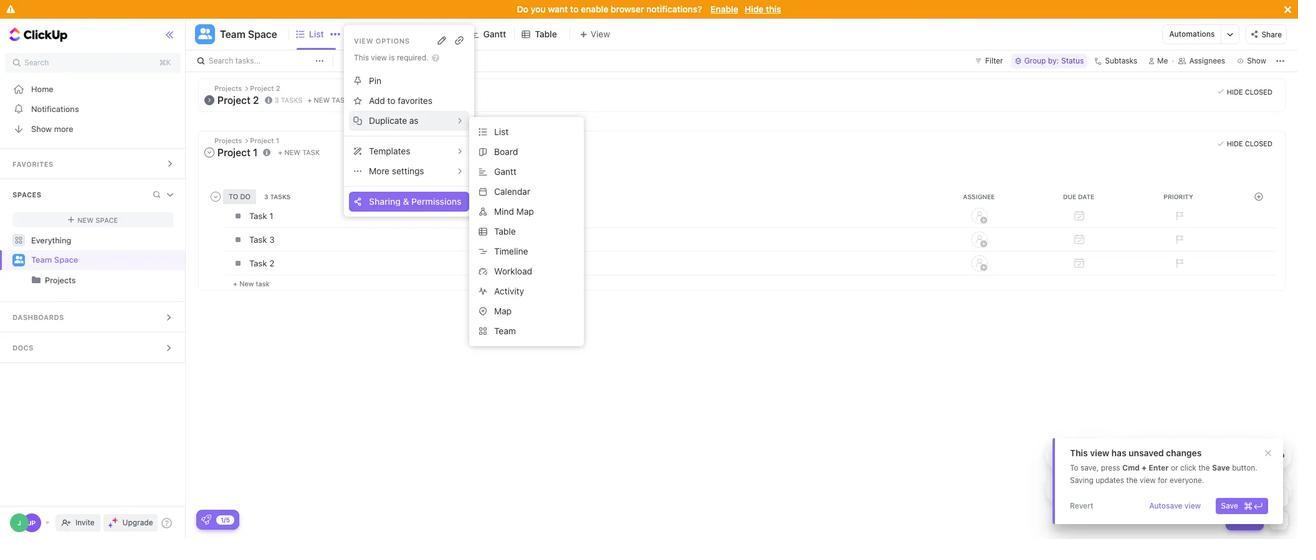 Task type: locate. For each thing, give the bounding box(es) containing it.
space up everything link on the top left of page
[[95, 216, 118, 224]]

1 vertical spatial list
[[494, 126, 509, 137]]

team
[[220, 29, 245, 40], [31, 255, 52, 265], [494, 326, 516, 336]]

0 vertical spatial hide closed
[[1227, 88, 1272, 96]]

3
[[274, 96, 279, 104], [269, 235, 275, 245]]

new down ‎task 2
[[239, 279, 254, 288]]

3 up 2
[[269, 235, 275, 245]]

1 vertical spatial team space
[[31, 255, 78, 265]]

list inside list button
[[494, 126, 509, 137]]

list link
[[309, 19, 341, 50]]

projects
[[45, 275, 76, 285]]

‎task left 2
[[249, 258, 267, 268]]

task 3 link
[[246, 229, 927, 250]]

2 closed from the top
[[1245, 140, 1272, 148]]

2 ‎task from the top
[[249, 258, 267, 268]]

new right tasks
[[314, 96, 330, 104]]

Search tasks... text field
[[209, 52, 312, 70]]

board up the pin at left top
[[364, 29, 389, 39]]

task
[[332, 96, 349, 104], [302, 148, 320, 156], [256, 279, 270, 288]]

to right want
[[570, 4, 578, 14]]

closed
[[1245, 88, 1272, 96], [1245, 140, 1272, 148]]

0 horizontal spatial + new task
[[233, 279, 270, 288]]

team for team space button
[[220, 29, 245, 40]]

0 horizontal spatial &
[[403, 196, 409, 207]]

1 horizontal spatial task
[[302, 148, 320, 156]]

‎task for ‎task 1
[[249, 211, 267, 221]]

1 horizontal spatial table
[[535, 29, 557, 39]]

gantt left table link
[[483, 29, 506, 39]]

0 vertical spatial the
[[1198, 464, 1210, 473]]

1 vertical spatial hide closed button
[[1214, 138, 1276, 150]]

0 vertical spatial map
[[516, 206, 534, 217]]

team space for team space link
[[31, 255, 78, 265]]

1 closed from the top
[[1245, 88, 1272, 96]]

space for team space button
[[248, 29, 277, 40]]

space inside button
[[248, 29, 277, 40]]

0 horizontal spatial space
[[54, 255, 78, 265]]

team inside team space link
[[31, 255, 52, 265]]

sidebar navigation
[[0, 19, 186, 540]]

team space for team space button
[[220, 29, 277, 40]]

search inside sidebar navigation
[[24, 58, 49, 67]]

hide
[[745, 4, 764, 14], [1227, 88, 1243, 96], [1227, 140, 1243, 148]]

2 horizontal spatial task
[[332, 96, 349, 104]]

gantt for gantt button
[[494, 166, 516, 177]]

task down ‎task 1 in the left top of the page
[[249, 235, 267, 245]]

0 horizontal spatial map
[[494, 306, 512, 317]]

map down calendar "button"
[[516, 206, 534, 217]]

save
[[1212, 464, 1230, 473], [1258, 492, 1276, 502], [1221, 502, 1238, 511]]

0 vertical spatial list info image
[[265, 96, 272, 104]]

search tasks...
[[209, 56, 261, 65]]

1 horizontal spatial &
[[1204, 452, 1209, 460]]

1 vertical spatial board
[[494, 146, 518, 157]]

1 horizontal spatial search
[[209, 56, 233, 65]]

0 horizontal spatial board
[[364, 29, 389, 39]]

notifications
[[31, 104, 79, 114]]

1 vertical spatial ‎task
[[249, 258, 267, 268]]

home
[[31, 84, 53, 94]]

team up search tasks...
[[220, 29, 245, 40]]

1 horizontal spatial board
[[494, 146, 518, 157]]

task inside 3 tasks + new task
[[332, 96, 349, 104]]

duplicate as
[[369, 115, 419, 126]]

space up projects on the left of the page
[[54, 255, 78, 265]]

2 vertical spatial team
[[494, 326, 516, 336]]

table for table link
[[535, 29, 557, 39]]

user group image
[[14, 256, 23, 264]]

team down everything
[[31, 255, 52, 265]]

board link
[[364, 19, 394, 50]]

hide closed button for the top list info icon
[[1214, 85, 1276, 98]]

+ new task down tasks
[[278, 148, 320, 156]]

‎task inside ‎task 2 link
[[249, 258, 267, 268]]

mind map button
[[474, 202, 579, 222]]

1 horizontal spatial team space
[[220, 29, 277, 40]]

0 horizontal spatial task
[[256, 279, 270, 288]]

home link
[[0, 79, 186, 99]]

1 horizontal spatial space
[[95, 216, 118, 224]]

save inside this view has unsaved changes to save, press cmd + enter or click the save button. saving updates the view for everyone.
[[1212, 464, 1230, 473]]

view inside button
[[1184, 502, 1201, 511]]

task
[[249, 235, 267, 245], [1242, 516, 1259, 525]]

0 vertical spatial team space
[[220, 29, 277, 40]]

1 vertical spatial calendar
[[494, 186, 530, 197]]

& for csv
[[1204, 452, 1209, 460]]

view left for
[[1140, 476, 1156, 485]]

team space
[[220, 29, 277, 40], [31, 255, 78, 265]]

calendar for calendar link
[[418, 29, 455, 39]]

timeline
[[494, 246, 528, 257]]

0 vertical spatial task
[[332, 96, 349, 104]]

1 vertical spatial task
[[1242, 516, 1259, 525]]

2 vertical spatial space
[[54, 255, 78, 265]]

0 vertical spatial + new task
[[278, 148, 320, 156]]

table inside table button
[[494, 226, 516, 237]]

sharing
[[369, 196, 401, 207]]

to right add
[[387, 95, 395, 106]]

the down cmd
[[1126, 476, 1138, 485]]

want
[[548, 4, 568, 14]]

& inside excel & csv link
[[1204, 452, 1209, 460]]

new inside sidebar navigation
[[77, 216, 94, 224]]

1 horizontal spatial calendar
[[494, 186, 530, 197]]

view
[[354, 36, 373, 45]]

do
[[517, 4, 528, 14]]

me button
[[1144, 54, 1173, 69]]

1 projects link from the left
[[1, 270, 175, 290]]

+ new task
[[278, 148, 320, 156], [233, 279, 270, 288]]

calendar up mind map
[[494, 186, 530, 197]]

& inside the sharing & permissions button
[[403, 196, 409, 207]]

table inside table link
[[535, 29, 557, 39]]

calendar right options
[[418, 29, 455, 39]]

show
[[31, 124, 52, 134]]

upgrade link
[[103, 515, 158, 532]]

‎task inside ‎task 1 link
[[249, 211, 267, 221]]

0 vertical spatial ‎task
[[249, 211, 267, 221]]

&
[[403, 196, 409, 207], [1204, 452, 1209, 460]]

space for team space link
[[54, 255, 78, 265]]

0 vertical spatial team
[[220, 29, 245, 40]]

map down 'activity'
[[494, 306, 512, 317]]

view down everyone.
[[1184, 502, 1201, 511]]

0 vertical spatial hide
[[745, 4, 764, 14]]

0 vertical spatial to
[[570, 4, 578, 14]]

0 vertical spatial table
[[535, 29, 557, 39]]

list inside list link
[[309, 29, 324, 39]]

0 horizontal spatial search
[[24, 58, 49, 67]]

table
[[535, 29, 557, 39], [494, 226, 516, 237]]

0 horizontal spatial the
[[1126, 476, 1138, 485]]

1 hide closed from the top
[[1227, 88, 1272, 96]]

2 vertical spatial view
[[1184, 502, 1201, 511]]

task down ‎task 2
[[256, 279, 270, 288]]

projects link
[[1, 270, 175, 290], [45, 270, 175, 290]]

1 vertical spatial hide closed
[[1227, 140, 1272, 148]]

0 vertical spatial board
[[364, 29, 389, 39]]

sharing & permissions
[[369, 196, 461, 207]]

1 horizontal spatial task
[[1242, 516, 1259, 525]]

0 horizontal spatial team space
[[31, 255, 78, 265]]

gantt down 'board' button
[[494, 166, 516, 177]]

board
[[364, 29, 389, 39], [494, 146, 518, 157]]

hide closed button
[[1214, 85, 1276, 98], [1214, 138, 1276, 150]]

2 vertical spatial hide
[[1227, 140, 1243, 148]]

space up search tasks... "text field"
[[248, 29, 277, 40]]

0 horizontal spatial view
[[1090, 448, 1109, 459]]

2 hide closed button from the top
[[1214, 138, 1276, 150]]

to inside add to favorites button
[[387, 95, 395, 106]]

csv
[[1211, 452, 1226, 460]]

list left the view
[[309, 29, 324, 39]]

1
[[269, 211, 273, 221]]

1 horizontal spatial the
[[1198, 464, 1210, 473]]

click
[[1180, 464, 1196, 473]]

0 vertical spatial gantt
[[483, 29, 506, 39]]

team space inside button
[[220, 29, 277, 40]]

0 horizontal spatial team
[[31, 255, 52, 265]]

board down list button
[[494, 146, 518, 157]]

+ inside 3 tasks + new task
[[307, 96, 312, 104]]

search for search tasks...
[[209, 56, 233, 65]]

0 vertical spatial list
[[309, 29, 324, 39]]

0 horizontal spatial calendar
[[418, 29, 455, 39]]

1 ‎task from the top
[[249, 211, 267, 221]]

1 vertical spatial gantt
[[494, 166, 516, 177]]

invite
[[75, 518, 94, 528]]

1 vertical spatial table
[[494, 226, 516, 237]]

0 vertical spatial view
[[1090, 448, 1109, 459]]

add
[[369, 95, 385, 106]]

1 horizontal spatial view
[[1140, 476, 1156, 485]]

everything link
[[0, 231, 186, 251]]

‎task for ‎task 2
[[249, 258, 267, 268]]

mind
[[494, 206, 514, 217]]

table down 'mind'
[[494, 226, 516, 237]]

autosave
[[1149, 502, 1182, 511]]

list info image
[[265, 96, 272, 104], [263, 149, 271, 156]]

calendar inside "button"
[[494, 186, 530, 197]]

task left add
[[332, 96, 349, 104]]

cmd
[[1122, 464, 1140, 473]]

1 vertical spatial view
[[1140, 476, 1156, 485]]

1 vertical spatial to
[[387, 95, 395, 106]]

the down excel & csv on the right
[[1198, 464, 1210, 473]]

board button
[[474, 142, 579, 162]]

calendar
[[418, 29, 455, 39], [494, 186, 530, 197]]

gantt inside button
[[494, 166, 516, 177]]

favorites
[[398, 95, 432, 106]]

task 3
[[249, 235, 275, 245]]

map inside button
[[516, 206, 534, 217]]

& left csv
[[1204, 452, 1209, 460]]

search left tasks...
[[209, 56, 233, 65]]

1 vertical spatial space
[[95, 216, 118, 224]]

press
[[1101, 464, 1120, 473]]

2 horizontal spatial view
[[1184, 502, 1201, 511]]

search up home
[[24, 58, 49, 67]]

1 horizontal spatial map
[[516, 206, 534, 217]]

1 horizontal spatial + new task
[[278, 148, 320, 156]]

team down map button
[[494, 326, 516, 336]]

map
[[516, 206, 534, 217], [494, 306, 512, 317]]

new inside 3 tasks + new task
[[314, 96, 330, 104]]

new up everything link on the top left of page
[[77, 216, 94, 224]]

list up 'board' button
[[494, 126, 509, 137]]

+ new task down ‎task 2
[[233, 279, 270, 288]]

0 vertical spatial calendar
[[418, 29, 455, 39]]

map inside button
[[494, 306, 512, 317]]

2 horizontal spatial team
[[494, 326, 516, 336]]

0 horizontal spatial list
[[309, 29, 324, 39]]

team inside team space button
[[220, 29, 245, 40]]

2 projects link from the left
[[45, 270, 175, 290]]

task down the save button
[[1242, 516, 1259, 525]]

‎task left 1
[[249, 211, 267, 221]]

0 horizontal spatial to
[[387, 95, 395, 106]]

view
[[1090, 448, 1109, 459], [1140, 476, 1156, 485], [1184, 502, 1201, 511]]

view for autosave
[[1184, 502, 1201, 511]]

space
[[248, 29, 277, 40], [95, 216, 118, 224], [54, 255, 78, 265]]

options
[[376, 36, 410, 45]]

1 hide closed button from the top
[[1214, 85, 1276, 98]]

1 vertical spatial hide
[[1227, 88, 1243, 96]]

3 left tasks
[[274, 96, 279, 104]]

calendar button
[[474, 182, 579, 202]]

gantt for gantt link
[[483, 29, 506, 39]]

board for board link
[[364, 29, 389, 39]]

0 vertical spatial 3
[[274, 96, 279, 104]]

pin button
[[349, 71, 469, 91]]

2 horizontal spatial space
[[248, 29, 277, 40]]

view up save,
[[1090, 448, 1109, 459]]

closed for the top list info icon
[[1245, 88, 1272, 96]]

show more
[[31, 124, 73, 134]]

revert button
[[1065, 499, 1098, 515]]

0 vertical spatial task
[[249, 235, 267, 245]]

team space up tasks...
[[220, 29, 277, 40]]

0 horizontal spatial table
[[494, 226, 516, 237]]

team space down everything
[[31, 255, 78, 265]]

excel & csv link
[[1170, 440, 1229, 471]]

to
[[570, 4, 578, 14], [387, 95, 395, 106]]

for
[[1158, 476, 1168, 485]]

1 vertical spatial &
[[1204, 452, 1209, 460]]

1 vertical spatial closed
[[1245, 140, 1272, 148]]

the
[[1198, 464, 1210, 473], [1126, 476, 1138, 485]]

task down 3 tasks + new task
[[302, 148, 320, 156]]

everyone.
[[1170, 476, 1204, 485]]

0 vertical spatial space
[[248, 29, 277, 40]]

3 inside 3 tasks + new task
[[274, 96, 279, 104]]

1 horizontal spatial team
[[220, 29, 245, 40]]

team space inside sidebar navigation
[[31, 255, 78, 265]]

0 horizontal spatial task
[[249, 235, 267, 245]]

1 horizontal spatial list
[[494, 126, 509, 137]]

1 vertical spatial map
[[494, 306, 512, 317]]

task for task 3
[[249, 235, 267, 245]]

& right sharing
[[403, 196, 409, 207]]

dashboards
[[12, 313, 64, 322]]

tasks
[[281, 96, 302, 104]]

table down the you
[[535, 29, 557, 39]]

0 vertical spatial &
[[403, 196, 409, 207]]

1 vertical spatial team
[[31, 255, 52, 265]]

0 vertical spatial hide closed button
[[1214, 85, 1276, 98]]

do you want to enable browser notifications? enable hide this
[[517, 4, 781, 14]]

0 vertical spatial closed
[[1245, 88, 1272, 96]]

board inside button
[[494, 146, 518, 157]]

1 vertical spatial + new task
[[233, 279, 270, 288]]

tasks...
[[235, 56, 261, 65]]

1 vertical spatial the
[[1126, 476, 1138, 485]]

activity
[[494, 286, 524, 297]]



Task type: vqa. For each thing, say whether or not it's contained in the screenshot.
table Button
yes



Task type: describe. For each thing, give the bounding box(es) containing it.
team space button
[[215, 21, 277, 48]]

gantt button
[[474, 162, 579, 182]]

favorites
[[12, 160, 53, 168]]

enable
[[581, 4, 608, 14]]

new space
[[77, 216, 118, 224]]

calendar link
[[418, 19, 460, 50]]

favorites button
[[0, 149, 186, 179]]

gantt link
[[483, 19, 511, 50]]

2
[[269, 258, 274, 268]]

updates
[[1096, 476, 1124, 485]]

1 vertical spatial 3
[[269, 235, 275, 245]]

+ inside this view has unsaved changes to save, press cmd + enter or click the save button. saving updates the view for everyone.
[[1142, 464, 1147, 473]]

or
[[1171, 464, 1178, 473]]

team inside team "button"
[[494, 326, 516, 336]]

to
[[1070, 464, 1078, 473]]

mind map
[[494, 206, 534, 217]]

hide closed button for list info icon to the bottom
[[1214, 138, 1276, 150]]

assignees button
[[1173, 54, 1231, 69]]

share button
[[1246, 24, 1287, 44]]

add to favorites button
[[349, 91, 469, 111]]

automations
[[1169, 29, 1215, 39]]

revert
[[1070, 502, 1093, 511]]

assignees
[[1189, 56, 1225, 65]]

workload button
[[474, 262, 579, 282]]

notifications?
[[646, 4, 702, 14]]

& for permissions
[[403, 196, 409, 207]]

docs
[[12, 344, 34, 352]]

autosave view
[[1149, 502, 1201, 511]]

automations button
[[1163, 25, 1221, 44]]

has
[[1111, 448, 1126, 459]]

view for this
[[1090, 448, 1109, 459]]

‎task 2
[[249, 258, 274, 268]]

team for team space link
[[31, 255, 52, 265]]

save inside button
[[1221, 502, 1238, 511]]

upgrade
[[122, 518, 153, 528]]

browser
[[611, 4, 644, 14]]

onboarding checklist button element
[[201, 515, 211, 525]]

saving
[[1070, 476, 1094, 485]]

map button
[[474, 302, 579, 322]]

sharing & permissions button
[[349, 192, 469, 212]]

more
[[54, 124, 73, 134]]

closed for list info icon to the bottom
[[1245, 140, 1272, 148]]

you
[[531, 4, 546, 14]]

share
[[1262, 30, 1282, 39]]

onboarding checklist button image
[[201, 515, 211, 525]]

save,
[[1080, 464, 1099, 473]]

board for 'board' button
[[494, 146, 518, 157]]

table button
[[474, 222, 579, 242]]

new down tasks
[[284, 148, 300, 156]]

team space link
[[31, 251, 175, 270]]

save button
[[1216, 499, 1268, 515]]

2 vertical spatial task
[[256, 279, 270, 288]]

changes
[[1166, 448, 1202, 459]]

as
[[409, 115, 419, 126]]

this view has unsaved changes to save, press cmd + enter or click the save button. saving updates the view for everyone.
[[1070, 448, 1257, 485]]

button.
[[1232, 464, 1257, 473]]

calendar for calendar "button"
[[494, 186, 530, 197]]

pin
[[369, 75, 381, 86]]

view options
[[354, 36, 410, 45]]

this
[[766, 4, 781, 14]]

enter
[[1149, 464, 1169, 473]]

⌘k
[[159, 58, 171, 67]]

1 vertical spatial list info image
[[263, 149, 271, 156]]

excel
[[1185, 452, 1202, 460]]

list for list link
[[309, 29, 324, 39]]

table link
[[535, 19, 562, 50]]

excel & csv
[[1185, 452, 1226, 460]]

1 vertical spatial task
[[302, 148, 320, 156]]

task for task
[[1242, 516, 1259, 525]]

unsaved
[[1129, 448, 1164, 459]]

‎task 2 link
[[246, 253, 927, 274]]

this
[[1070, 448, 1088, 459]]

duplicate as button
[[349, 111, 469, 131]]

team button
[[474, 322, 579, 341]]

list for list button
[[494, 126, 509, 137]]

1 horizontal spatial to
[[570, 4, 578, 14]]

2 hide closed from the top
[[1227, 140, 1272, 148]]

list button
[[474, 122, 579, 142]]

duplicate
[[369, 115, 407, 126]]

activity button
[[474, 282, 579, 302]]

me
[[1157, 56, 1168, 65]]

‎task 1 link
[[246, 205, 927, 227]]

everything
[[31, 235, 71, 245]]

1/5
[[221, 516, 230, 524]]

search for search
[[24, 58, 49, 67]]

notifications link
[[0, 99, 186, 119]]

table for table button
[[494, 226, 516, 237]]

add to favorites
[[369, 95, 432, 106]]



